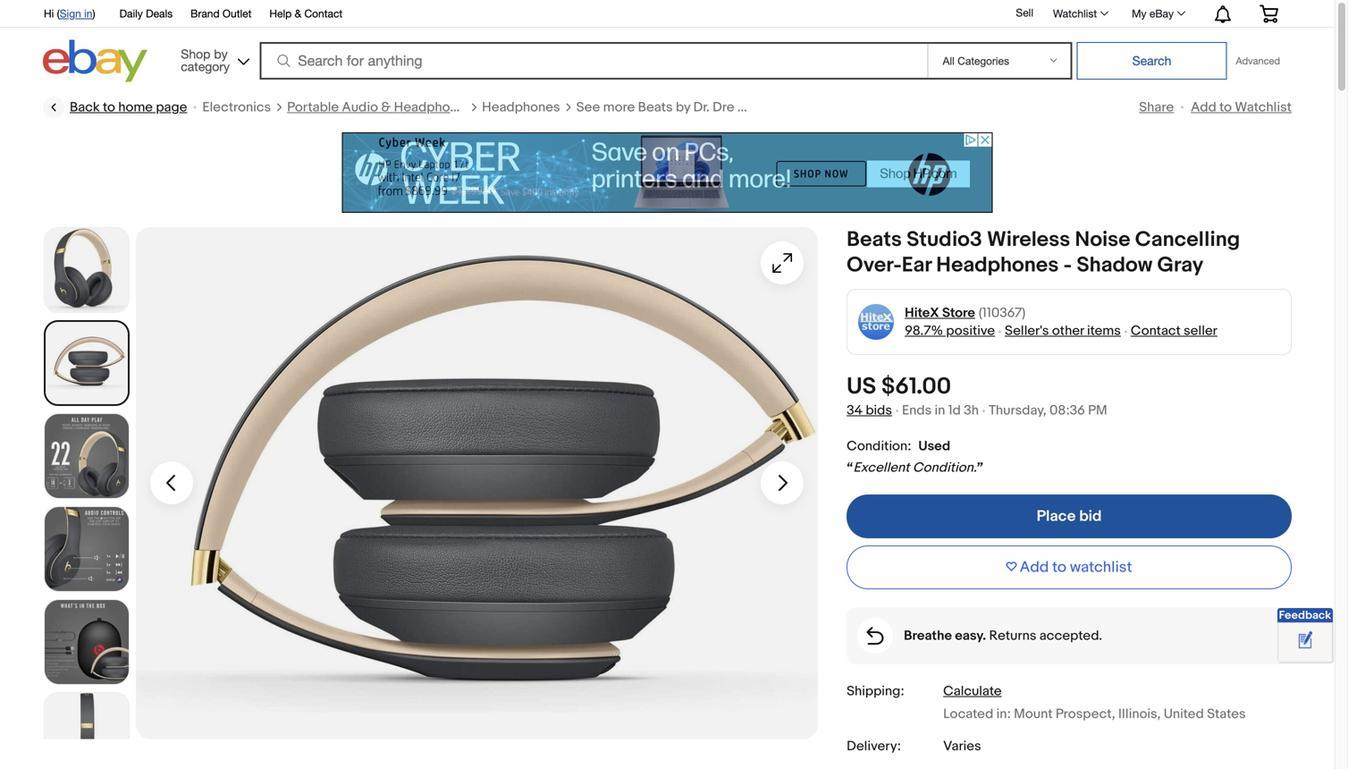 Task type: describe. For each thing, give the bounding box(es) containing it.
pm
[[1089, 402, 1108, 419]]

contact seller link
[[1131, 323, 1218, 339]]

states
[[1208, 706, 1247, 722]]

& inside the account navigation
[[295, 7, 302, 20]]

excellent
[[854, 460, 910, 476]]

in:
[[997, 706, 1011, 722]]

breathe easy. returns accepted.
[[904, 628, 1103, 644]]

advertisement region
[[342, 132, 993, 213]]

illinois,
[[1119, 706, 1161, 722]]

daily deals link
[[119, 4, 173, 24]]

1d
[[949, 402, 961, 419]]

portable
[[287, 99, 339, 115]]

Search for anything text field
[[262, 44, 924, 78]]

condition:
[[847, 438, 912, 454]]

none submit inside "shop by category" 'banner'
[[1077, 42, 1228, 80]]

shop by category
[[181, 47, 230, 74]]

store
[[943, 305, 976, 321]]

hitex store (110367)
[[905, 305, 1026, 321]]

condition: used " excellent condition. "
[[847, 438, 984, 476]]

outlet
[[223, 7, 252, 20]]

seller's other items link
[[1005, 323, 1122, 339]]

wireless
[[988, 227, 1071, 253]]

help
[[270, 7, 292, 20]]

ebay
[[1150, 7, 1174, 20]]

my ebay
[[1133, 7, 1174, 20]]

breathe
[[904, 628, 953, 644]]

electronics
[[202, 99, 271, 115]]

gray
[[1158, 253, 1204, 278]]

daily deals
[[119, 7, 173, 20]]

category
[[181, 59, 230, 74]]

1 horizontal spatial watchlist
[[1236, 99, 1293, 115]]

calculate located in: mount prospect, illinois, united states
[[944, 683, 1247, 722]]

audio
[[342, 99, 378, 115]]

picture 1 of 8 image
[[45, 228, 129, 312]]

0 horizontal spatial beats
[[638, 99, 673, 115]]

thursday,
[[989, 402, 1047, 419]]

ends in 1d 3h
[[902, 402, 979, 419]]

hitex store link
[[905, 304, 976, 322]]

advanced link
[[1228, 43, 1290, 79]]

shadow
[[1077, 253, 1153, 278]]

hi
[[44, 7, 54, 20]]

brand outlet link
[[191, 4, 252, 24]]

to for watchlist
[[1220, 99, 1233, 115]]

seller
[[1184, 323, 1218, 339]]

ends
[[902, 402, 932, 419]]

back
[[70, 99, 100, 115]]

0 vertical spatial studio3
[[738, 99, 785, 115]]

back to home page
[[70, 99, 187, 115]]

accepted.
[[1040, 628, 1103, 644]]

calculate
[[944, 683, 1002, 700]]

condition.
[[913, 460, 977, 476]]

1 vertical spatial by
[[676, 99, 691, 115]]

98.7% positive
[[905, 323, 996, 339]]

more
[[603, 99, 635, 115]]

noise
[[1076, 227, 1131, 253]]

seller's
[[1005, 323, 1050, 339]]

dre
[[713, 99, 735, 115]]

on
[[851, 99, 869, 115]]

shop by category banner
[[34, 0, 1293, 87]]

98.7%
[[905, 323, 944, 339]]

add for add to watchlist
[[1192, 99, 1217, 115]]

share
[[1140, 99, 1175, 115]]

picture 2 of 8 image
[[46, 322, 128, 404]]

share button
[[1140, 99, 1175, 115]]

contact inside the account navigation
[[305, 7, 343, 20]]

08:36
[[1050, 402, 1086, 419]]

place
[[1037, 507, 1076, 526]]

hitex store image
[[858, 304, 895, 340]]

beats inside beats studio3 wireless noise cancelling over-ear headphones - shadow gray
[[847, 227, 902, 253]]

1 vertical spatial in
[[935, 402, 946, 419]]

to for watchlist
[[1053, 558, 1067, 577]]

place bid
[[1037, 507, 1102, 526]]

(
[[57, 7, 60, 20]]

34 bids link
[[847, 402, 893, 419]]

thursday, 08:36 pm
[[989, 402, 1108, 419]]

34 bids
[[847, 402, 893, 419]]

daily
[[119, 7, 143, 20]]

34
[[847, 402, 863, 419]]



Task type: locate. For each thing, give the bounding box(es) containing it.
0 horizontal spatial &
[[295, 7, 302, 20]]

0 vertical spatial in
[[84, 7, 93, 20]]

to for home
[[103, 99, 115, 115]]

)
[[93, 7, 95, 20]]

1 horizontal spatial studio3
[[907, 227, 983, 253]]

contact right help
[[305, 7, 343, 20]]

ear inside see more beats by dr. dre studio3 bluetooth on ear wire... link
[[872, 99, 890, 115]]

to inside add to watchlist link
[[1053, 558, 1067, 577]]

watchlist inside the account navigation
[[1054, 7, 1098, 20]]

watchlist link
[[1044, 3, 1117, 24]]

advanced
[[1237, 55, 1281, 67]]

1 horizontal spatial contact
[[1131, 323, 1181, 339]]

to left watchlist
[[1053, 558, 1067, 577]]

in left 1d
[[935, 402, 946, 419]]

0 horizontal spatial add
[[1020, 558, 1050, 577]]

0 horizontal spatial in
[[84, 7, 93, 20]]

by
[[214, 47, 228, 61], [676, 99, 691, 115]]

ear inside beats studio3 wireless noise cancelling over-ear headphones - shadow gray
[[902, 253, 932, 278]]

0 vertical spatial add
[[1192, 99, 1217, 115]]

to
[[103, 99, 115, 115], [1220, 99, 1233, 115], [1053, 558, 1067, 577]]

watchlist right the sell link
[[1054, 7, 1098, 20]]

over-
[[847, 253, 902, 278]]

& right help
[[295, 7, 302, 20]]

items
[[1088, 323, 1122, 339]]

picture 5 of 8 image
[[45, 600, 129, 684]]

contact seller
[[1131, 323, 1218, 339]]

easy.
[[956, 628, 987, 644]]

1 vertical spatial add
[[1020, 558, 1050, 577]]

add to watchlist link
[[1192, 99, 1293, 115]]

ear up hitex
[[902, 253, 932, 278]]

bid
[[1080, 507, 1102, 526]]

headphones right audio
[[394, 99, 472, 115]]

1 vertical spatial ear
[[902, 253, 932, 278]]

shipping:
[[847, 683, 905, 700]]

dr.
[[694, 99, 710, 115]]

see
[[577, 99, 600, 115]]

1 horizontal spatial ear
[[902, 253, 932, 278]]

1 horizontal spatial in
[[935, 402, 946, 419]]

0 horizontal spatial to
[[103, 99, 115, 115]]

ear right 'on'
[[872, 99, 890, 115]]

see more beats by dr. dre studio3 bluetooth on ear wire... link
[[577, 98, 931, 116]]

studio3 right dre
[[738, 99, 785, 115]]

0 vertical spatial beats
[[638, 99, 673, 115]]

0 vertical spatial contact
[[305, 7, 343, 20]]

in
[[84, 7, 93, 20], [935, 402, 946, 419]]

deals
[[146, 7, 173, 20]]

electronics link
[[202, 98, 271, 116]]

1 horizontal spatial beats
[[847, 227, 902, 253]]

add right share button
[[1192, 99, 1217, 115]]

headphones
[[394, 99, 472, 115], [482, 99, 560, 115], [937, 253, 1059, 278]]

add to watchlist
[[1020, 558, 1133, 577]]

by right the shop
[[214, 47, 228, 61]]

1 horizontal spatial by
[[676, 99, 691, 115]]

headphones left 'see'
[[482, 99, 560, 115]]

shop
[[181, 47, 211, 61]]

3h
[[964, 402, 979, 419]]

-
[[1064, 253, 1073, 278]]

beats up hitex store icon
[[847, 227, 902, 253]]

add to watchlist link
[[847, 546, 1293, 589]]

0 vertical spatial watchlist
[[1054, 7, 1098, 20]]

seller's other items
[[1005, 323, 1122, 339]]

other
[[1053, 323, 1085, 339]]

studio3 up 'hitex store' link in the top of the page
[[907, 227, 983, 253]]

mount
[[1014, 706, 1053, 722]]

headphones link
[[482, 98, 560, 116]]

bluetooth
[[788, 99, 848, 115]]

"
[[977, 460, 984, 476]]

studio3 inside beats studio3 wireless noise cancelling over-ear headphones - shadow gray
[[907, 227, 983, 253]]

2 horizontal spatial to
[[1220, 99, 1233, 115]]

$61.00
[[882, 373, 952, 401]]

place bid link
[[847, 495, 1293, 539]]

sell link
[[1008, 6, 1042, 19]]

1 vertical spatial &
[[381, 99, 391, 115]]

1 horizontal spatial add
[[1192, 99, 1217, 115]]

1 vertical spatial studio3
[[907, 227, 983, 253]]

sign
[[60, 7, 81, 20]]

to down 'advanced' 'link' at the right top of page
[[1220, 99, 1233, 115]]

studio3
[[738, 99, 785, 115], [907, 227, 983, 253]]

None submit
[[1077, 42, 1228, 80]]

2 horizontal spatial headphones
[[937, 253, 1059, 278]]

united
[[1164, 706, 1205, 722]]

calculate link
[[944, 683, 1002, 700]]

beats right more
[[638, 99, 673, 115]]

0 horizontal spatial by
[[214, 47, 228, 61]]

returns
[[990, 628, 1037, 644]]

&
[[295, 7, 302, 20], [381, 99, 391, 115]]

0 vertical spatial by
[[214, 47, 228, 61]]

"
[[847, 460, 854, 476]]

beats studio3 wireless noise cancelling over-ear headphones - shadow gray
[[847, 227, 1241, 278]]

1 vertical spatial beats
[[847, 227, 902, 253]]

1 horizontal spatial &
[[381, 99, 391, 115]]

sell
[[1017, 6, 1034, 19]]

located
[[944, 706, 994, 722]]

bids
[[866, 402, 893, 419]]

1 horizontal spatial to
[[1053, 558, 1067, 577]]

picture 6 of 8 image
[[45, 693, 129, 769]]

contact left seller at right top
[[1131, 323, 1181, 339]]

add down the place
[[1020, 558, 1050, 577]]

headphones inside beats studio3 wireless noise cancelling over-ear headphones - shadow gray
[[937, 253, 1059, 278]]

1 horizontal spatial headphones
[[482, 99, 560, 115]]

prospect,
[[1056, 706, 1116, 722]]

sign in link
[[60, 7, 93, 20]]

home
[[118, 99, 153, 115]]

shop by category button
[[173, 40, 253, 78]]

hi ( sign in )
[[44, 7, 95, 20]]

your shopping cart image
[[1259, 5, 1280, 23]]

with details__icon image
[[867, 627, 884, 645]]

back to home page link
[[43, 97, 187, 118]]

add to watchlist
[[1192, 99, 1293, 115]]

0 horizontal spatial watchlist
[[1054, 7, 1098, 20]]

in inside the account navigation
[[84, 7, 93, 20]]

us $61.00
[[847, 373, 952, 401]]

add for add to watchlist
[[1020, 558, 1050, 577]]

0 horizontal spatial ear
[[872, 99, 890, 115]]

portable audio & headphones
[[287, 99, 472, 115]]

used
[[919, 438, 951, 454]]

beats
[[638, 99, 673, 115], [847, 227, 902, 253]]

page
[[156, 99, 187, 115]]

watchlist
[[1071, 558, 1133, 577]]

watchlist down 'advanced' 'link' at the right top of page
[[1236, 99, 1293, 115]]

& right audio
[[381, 99, 391, 115]]

to inside back to home page link
[[103, 99, 115, 115]]

0 horizontal spatial contact
[[305, 7, 343, 20]]

account navigation
[[34, 0, 1293, 28]]

ear
[[872, 99, 890, 115], [902, 253, 932, 278]]

1 vertical spatial watchlist
[[1236, 99, 1293, 115]]

help & contact
[[270, 7, 343, 20]]

in right sign
[[84, 7, 93, 20]]

varies
[[944, 738, 982, 755]]

delivery:
[[847, 738, 902, 755]]

portable audio & headphones link
[[287, 98, 472, 116]]

98.7% positive link
[[905, 323, 996, 339]]

to right back
[[103, 99, 115, 115]]

brand outlet
[[191, 7, 252, 20]]

0 vertical spatial &
[[295, 7, 302, 20]]

(110367)
[[979, 305, 1026, 321]]

0 horizontal spatial headphones
[[394, 99, 472, 115]]

1 vertical spatial contact
[[1131, 323, 1181, 339]]

positive
[[947, 323, 996, 339]]

beats studio3 wireless noise cancelling over-ear headphones - shadow gray - picture 2 of 8 image
[[136, 227, 819, 739]]

us
[[847, 373, 877, 401]]

feedback
[[1280, 609, 1332, 623]]

brand
[[191, 7, 220, 20]]

headphones up (110367)
[[937, 253, 1059, 278]]

see more beats by dr. dre studio3 bluetooth on ear wire...
[[577, 99, 931, 115]]

wire...
[[893, 99, 931, 115]]

my ebay link
[[1123, 3, 1194, 24]]

picture 3 of 8 image
[[45, 414, 129, 498]]

0 vertical spatial ear
[[872, 99, 890, 115]]

0 horizontal spatial studio3
[[738, 99, 785, 115]]

picture 4 of 8 image
[[45, 507, 129, 591]]

by left dr.
[[676, 99, 691, 115]]

by inside "shop by category"
[[214, 47, 228, 61]]



Task type: vqa. For each thing, say whether or not it's contained in the screenshot.
home's to
yes



